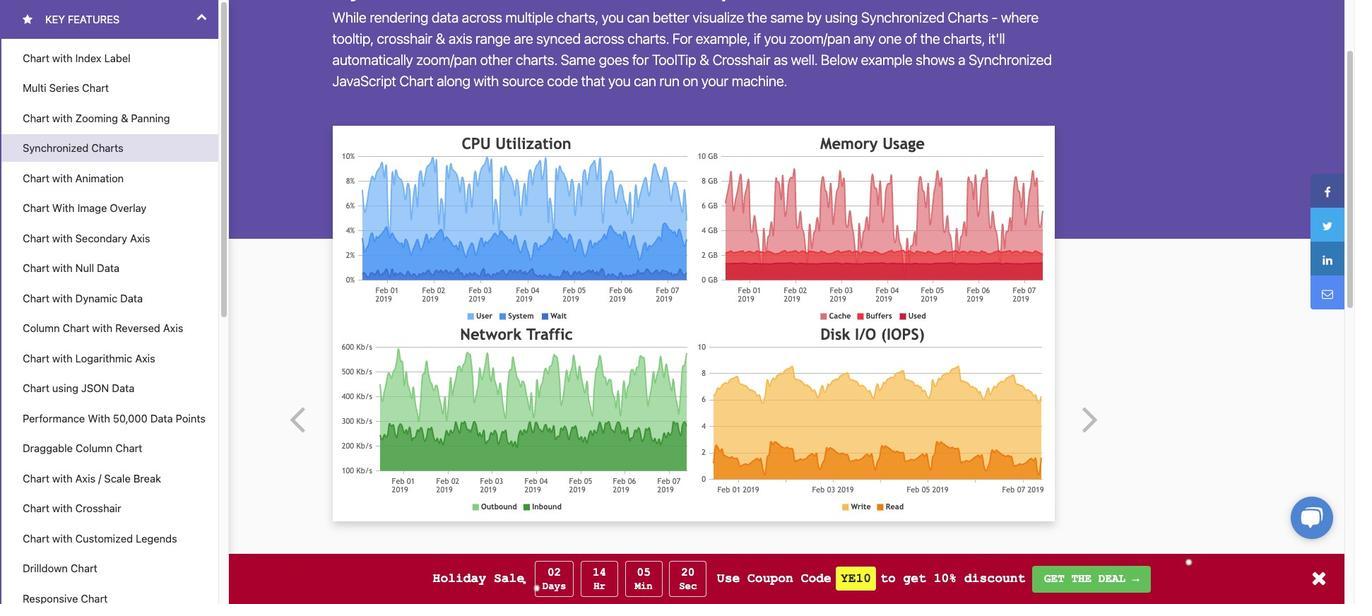 Task type: describe. For each thing, give the bounding box(es) containing it.
zooming
[[75, 111, 118, 124]]

break
[[133, 472, 161, 484]]

copy to clipboard image
[[995, 559, 1010, 570]]

1 vertical spatial using
[[52, 382, 78, 394]]

panning
[[131, 111, 170, 124]]

goes
[[599, 52, 629, 68]]

better
[[653, 9, 690, 25]]

draggable column chart
[[23, 442, 142, 454]]

chart with animation link
[[0, 164, 218, 192]]

drilldown chart link
[[0, 555, 218, 582]]

if
[[754, 30, 761, 47]]

data for json
[[112, 382, 134, 394]]

chart with index label link
[[0, 44, 218, 71]]

data for 50,000
[[150, 412, 173, 424]]

chart with null data
[[23, 261, 119, 274]]

with for chart with animation
[[52, 171, 73, 184]]

chart for chart with axis / scale break
[[23, 472, 49, 484]]

with for performance
[[88, 412, 110, 424]]

reversed
[[115, 322, 160, 334]]

scale
[[104, 472, 131, 484]]

chart for chart with animation
[[23, 171, 49, 184]]

get
[[903, 572, 926, 586]]

key features link
[[0, 0, 218, 39]]

well.
[[791, 52, 818, 68]]

chart with customized legends
[[23, 532, 177, 544]]

1 vertical spatial the
[[921, 30, 940, 47]]

with for chart with index label
[[52, 51, 73, 64]]

crosshair inside the "while rendering data across multiple charts, you can better visualize the same by using synchronized charts - where tooltip, crosshair & axis range are synced across charts. for example, if you zoom/pan any one of the charts, it'll automatically zoom/pan other charts. same goes for tooltip & crosshair as well. below example shows a synchronized javascript chart along with source code that you can run on your machine."
[[713, 52, 771, 68]]

discount
[[965, 572, 1026, 586]]

chart with axis / scale break
[[23, 472, 161, 484]]

synchronized inside "link"
[[23, 141, 89, 154]]

2 vertical spatial you
[[609, 73, 631, 89]]

/
[[98, 472, 101, 484]]

20 sec
[[679, 567, 697, 592]]

chart with logarithmic axis link
[[0, 344, 218, 372]]

1 vertical spatial charts.
[[516, 52, 558, 68]]

share it on facebook image
[[1319, 186, 1336, 198]]

%
[[949, 572, 957, 586]]

axis down the reversed
[[135, 352, 155, 364]]

overlay
[[110, 201, 147, 214]]

previous image
[[289, 396, 305, 441]]

chart with customized legends link
[[0, 525, 218, 552]]

with for chart with customized legends
[[52, 532, 73, 544]]

0 vertical spatial can
[[627, 9, 650, 25]]

multi series chart
[[23, 81, 109, 94]]

download to run locally image
[[954, 559, 968, 570]]

chart for chart using json data
[[23, 382, 49, 394]]

along
[[437, 73, 471, 89]]

to
[[881, 572, 896, 586]]

synced
[[537, 30, 581, 47]]

1 horizontal spatial &
[[436, 30, 446, 47]]

null
[[75, 261, 94, 274]]

other
[[480, 52, 513, 68]]

column chart with reversed axis
[[23, 322, 183, 334]]

chart for chart with dynamic data
[[23, 291, 49, 304]]

chart with dynamic data
[[23, 291, 143, 304]]

0 horizontal spatial code
[[425, 558, 455, 572]]

hr
[[594, 581, 606, 592]]

star image
[[23, 14, 32, 25]]

html>
[[422, 580, 450, 591]]

axis
[[449, 30, 472, 47]]

chart for chart with customized legends
[[23, 532, 49, 544]]

drilldown
[[23, 562, 68, 575]]

with for chart with axis / scale break
[[52, 472, 73, 484]]

<!doctype html>
[[367, 580, 450, 591]]

example,
[[696, 30, 751, 47]]

example
[[861, 52, 913, 68]]

data for null
[[97, 261, 119, 274]]

2 horizontal spatial &
[[700, 52, 710, 68]]

below
[[821, 52, 858, 68]]

the
[[1072, 573, 1092, 585]]

tooltip,
[[333, 30, 374, 47]]

performance
[[23, 412, 85, 424]]

image
[[77, 201, 107, 214]]

multi
[[23, 81, 46, 94]]

try editing the code
[[338, 558, 455, 572]]

points
[[176, 412, 206, 424]]

crosshair
[[377, 30, 433, 47]]

data for dynamic
[[120, 291, 143, 304]]

get the deal → link
[[1032, 566, 1151, 593]]

draggable column chart link
[[0, 435, 218, 462]]

chart for chart with secondary axis
[[23, 231, 49, 244]]

ye10
[[841, 572, 871, 586]]

0 horizontal spatial crosshair
[[75, 502, 121, 514]]

chart for chart with logarithmic axis
[[23, 352, 49, 364]]

chart with logarithmic axis
[[23, 352, 155, 364]]

of
[[905, 30, 917, 47]]

1 vertical spatial column
[[76, 442, 113, 454]]

& inside 'chart with zooming & panning' link
[[121, 111, 128, 124]]

chart for chart with zooming & panning
[[23, 111, 49, 124]]

while
[[333, 9, 367, 25]]

chart with dynamic data link
[[0, 284, 218, 312]]

one
[[879, 30, 902, 47]]

customized
[[75, 532, 133, 544]]

sec
[[679, 581, 697, 592]]

secondary
[[75, 231, 127, 244]]

code
[[547, 73, 578, 89]]

50,000
[[113, 412, 148, 424]]

open in jsfiddle image
[[1037, 559, 1055, 570]]

for
[[673, 30, 693, 47]]

0 vertical spatial synchronized
[[861, 9, 945, 25]]

chart for chart with null data
[[23, 261, 49, 274]]

chart with zooming & panning
[[23, 111, 170, 124]]

with for chart with null data
[[52, 261, 73, 274]]

data
[[432, 9, 459, 25]]

source
[[502, 73, 544, 89]]

tooltip
[[652, 52, 697, 68]]

to get 10 % discount
[[881, 572, 1026, 586]]

use coupon code
[[717, 572, 832, 586]]

for
[[632, 52, 649, 68]]

column chart with reversed axis link
[[0, 314, 218, 342]]

by
[[807, 9, 822, 25]]

with for chart with dynamic data
[[52, 291, 73, 304]]

your
[[702, 73, 729, 89]]

chart for chart with image overlay
[[23, 201, 49, 214]]

key features
[[45, 13, 120, 25]]

dynamic
[[75, 291, 117, 304]]



Task type: vqa. For each thing, say whether or not it's contained in the screenshot.
Demos
no



Task type: locate. For each thing, give the bounding box(es) containing it.
get the deal →
[[1044, 573, 1139, 585]]

crosshair down /
[[75, 502, 121, 514]]

synchronized charts link
[[0, 134, 218, 161]]

with down "json"
[[88, 412, 110, 424]]

with down chart with axis / scale break
[[52, 502, 73, 514]]

data
[[97, 261, 119, 274], [120, 291, 143, 304], [112, 382, 134, 394], [150, 412, 173, 424]]

data up the reversed
[[120, 291, 143, 304]]

1 vertical spatial charts,
[[944, 30, 985, 47]]

data right "json"
[[112, 382, 134, 394]]

across
[[462, 9, 502, 25], [584, 30, 624, 47]]

with inside the "while rendering data across multiple charts, you can better visualize the same by using synchronized charts - where tooltip, crosshair & axis range are synced across charts. for example, if you zoom/pan any one of the charts, it'll automatically zoom/pan other charts. same goes for tooltip & crosshair as well. below example shows a synchronized javascript chart along with source code that you can run on your machine."
[[474, 73, 499, 89]]

1 horizontal spatial charts
[[948, 9, 989, 25]]

chart for chart with crosshair
[[23, 502, 49, 514]]

automatically
[[333, 52, 413, 68]]

using right by
[[825, 9, 858, 25]]

0 horizontal spatial zoom/pan
[[416, 52, 477, 68]]

2 vertical spatial &
[[121, 111, 128, 124]]

using
[[825, 9, 858, 25], [52, 382, 78, 394]]

1 horizontal spatial charts.
[[628, 30, 669, 47]]

using inside the "while rendering data across multiple charts, you can better visualize the same by using synchronized charts - where tooltip, crosshair & axis range are synced across charts. for example, if you zoom/pan any one of the charts, it'll automatically zoom/pan other charts. same goes for tooltip & crosshair as well. below example shows a synchronized javascript chart along with source code that you can run on your machine."
[[825, 9, 858, 25]]

with
[[52, 201, 75, 214], [88, 412, 110, 424]]

with
[[52, 51, 73, 64], [474, 73, 499, 89], [52, 111, 73, 124], [52, 171, 73, 184], [52, 231, 73, 244], [52, 261, 73, 274], [52, 291, 73, 304], [92, 322, 112, 334], [52, 352, 73, 364], [52, 472, 73, 484], [52, 502, 73, 514], [52, 532, 73, 544]]

<!doctype
[[367, 580, 417, 591]]

coupon
[[748, 572, 794, 586]]

& up your
[[700, 52, 710, 68]]

with inside 'link'
[[52, 201, 75, 214]]

& left axis at the left of the page
[[436, 30, 446, 47]]

zoom/pan up "along"
[[416, 52, 477, 68]]

charts, up synced
[[557, 9, 599, 25]]

0 vertical spatial charts,
[[557, 9, 599, 25]]

the
[[748, 9, 767, 25], [921, 30, 940, 47]]

days
[[543, 581, 566, 592]]

on
[[683, 73, 699, 89]]

chart for chart with index label
[[23, 51, 49, 64]]

& left panning
[[121, 111, 128, 124]]

next image
[[1082, 396, 1099, 441]]

chat widget region
[[1274, 483, 1345, 550]]

label
[[104, 51, 131, 64]]

with down series
[[52, 111, 73, 124]]

you right if
[[764, 30, 787, 47]]

chart using json data link
[[0, 375, 218, 402]]

chart inside 'link'
[[23, 201, 49, 214]]

05 min
[[635, 567, 653, 592]]

deal
[[1099, 573, 1126, 585]]

0 vertical spatial crosshair
[[713, 52, 771, 68]]

1 horizontal spatial crosshair
[[713, 52, 771, 68]]

can left better
[[627, 9, 650, 25]]

0 horizontal spatial charts,
[[557, 9, 599, 25]]

1 vertical spatial across
[[584, 30, 624, 47]]

0 vertical spatial &
[[436, 30, 446, 47]]

0 horizontal spatial synchronized
[[23, 141, 89, 154]]

synchronized up chart with animation
[[23, 141, 89, 154]]

0 horizontal spatial the
[[748, 9, 767, 25]]

1 vertical spatial crosshair
[[75, 502, 121, 514]]

share it on linkedin image
[[1319, 254, 1336, 266]]

1 vertical spatial you
[[764, 30, 787, 47]]

1 horizontal spatial with
[[88, 412, 110, 424]]

drilldown chart
[[23, 562, 97, 575]]

chart with axis / scale break link
[[0, 465, 218, 492]]

with down other
[[474, 73, 499, 89]]

1 horizontal spatial zoom/pan
[[790, 30, 850, 47]]

axis right the reversed
[[163, 322, 183, 334]]

→
[[1133, 573, 1139, 585]]

chart with index label
[[23, 51, 131, 64]]

0 horizontal spatial using
[[52, 382, 78, 394]]

json
[[81, 382, 109, 394]]

synchronized up of
[[861, 9, 945, 25]]

charts left -
[[948, 9, 989, 25]]

charts down 'chart with zooming & panning' link
[[91, 141, 124, 154]]

chart with secondary axis link
[[0, 224, 218, 252]]

features
[[68, 13, 120, 25]]

zoom/pan down by
[[790, 30, 850, 47]]

charts, up a
[[944, 30, 985, 47]]

with down synchronized charts
[[52, 171, 73, 184]]

rendering
[[370, 9, 429, 25]]

you down "goes"
[[609, 73, 631, 89]]

chart with secondary axis
[[23, 231, 150, 244]]

chart with image overlay
[[23, 201, 147, 214]]

with for chart with secondary axis
[[52, 231, 73, 244]]

a
[[958, 52, 966, 68]]

05
[[637, 567, 651, 579]]

the up if
[[748, 9, 767, 25]]

use
[[717, 572, 740, 586]]

that
[[581, 73, 605, 89]]

chart with animation
[[23, 171, 124, 184]]

with left index
[[52, 51, 73, 64]]

any
[[854, 30, 875, 47]]

where
[[1001, 9, 1039, 25]]

0 horizontal spatial &
[[121, 111, 128, 124]]

02 days
[[543, 567, 566, 592]]

axis down overlay
[[130, 231, 150, 244]]

with left image
[[52, 201, 75, 214]]

axis left /
[[75, 472, 95, 484]]

share it on email image
[[1319, 288, 1336, 299]]

performance with 50,000 data points link
[[0, 405, 218, 432]]

1 vertical spatial charts
[[91, 141, 124, 154]]

synchronized charts
[[23, 141, 124, 154]]

1 horizontal spatial column
[[76, 442, 113, 454]]

chart inside "link"
[[82, 81, 109, 94]]

can down for
[[634, 73, 656, 89]]

charts inside the "while rendering data across multiple charts, you can better visualize the same by using synchronized charts - where tooltip, crosshair & axis range are synced across charts. for example, if you zoom/pan any one of the charts, it'll automatically zoom/pan other charts. same goes for tooltip & crosshair as well. below example shows a synchronized javascript chart along with source code that you can run on your machine."
[[948, 9, 989, 25]]

0 horizontal spatial charts.
[[516, 52, 558, 68]]

with up chart with crosshair
[[52, 472, 73, 484]]

range
[[476, 30, 511, 47]]

02
[[548, 567, 561, 579]]

1 horizontal spatial charts,
[[944, 30, 985, 47]]

code
[[425, 558, 455, 572], [801, 572, 832, 586]]

with down chart with null data
[[52, 291, 73, 304]]

14
[[593, 567, 606, 579]]

code up the html>
[[425, 558, 455, 572]]

0 horizontal spatial with
[[52, 201, 75, 214]]

1 horizontal spatial the
[[921, 30, 940, 47]]

column up chart with axis / scale break
[[76, 442, 113, 454]]

with up logarithmic
[[92, 322, 112, 334]]

data right null
[[97, 261, 119, 274]]

times image
[[1312, 568, 1327, 588]]

0 vertical spatial charts
[[948, 9, 989, 25]]

across up range
[[462, 9, 502, 25]]

0 vertical spatial across
[[462, 9, 502, 25]]

0 vertical spatial the
[[748, 9, 767, 25]]

1 vertical spatial &
[[700, 52, 710, 68]]

1 horizontal spatial synchronized
[[861, 9, 945, 25]]

crosshair down if
[[713, 52, 771, 68]]

it'll
[[989, 30, 1005, 47]]

1 horizontal spatial across
[[584, 30, 624, 47]]

run
[[660, 73, 680, 89]]

key
[[45, 13, 65, 25]]

same
[[561, 52, 596, 68]]

with up chart with null data
[[52, 231, 73, 244]]

visualize
[[693, 9, 744, 25]]

with for chart with crosshair
[[52, 502, 73, 514]]

chart inside the "while rendering data across multiple charts, you can better visualize the same by using synchronized charts - where tooltip, crosshair & axis range are synced across charts. for example, if you zoom/pan any one of the charts, it'll automatically zoom/pan other charts. same goes for tooltip & crosshair as well. below example shows a synchronized javascript chart along with source code that you can run on your machine."
[[400, 73, 434, 89]]

charts
[[948, 9, 989, 25], [91, 141, 124, 154]]

charts inside "link"
[[91, 141, 124, 154]]

with for chart with logarithmic axis
[[52, 352, 73, 364]]

0 horizontal spatial column
[[23, 322, 60, 334]]

column
[[23, 322, 60, 334], [76, 442, 113, 454]]

while rendering data across multiple charts, you can better visualize the same by using synchronized charts - where tooltip, crosshair & axis range are synced across charts. for example, if you zoom/pan any one of the charts, it'll automatically zoom/pan other charts. same goes for tooltip & crosshair as well. below example shows a synchronized javascript chart along with source code that you can run on your machine.
[[333, 9, 1052, 89]]

chart using json data
[[23, 382, 134, 394]]

0 horizontal spatial charts
[[91, 141, 124, 154]]

with up drilldown chart
[[52, 532, 73, 544]]

data left points
[[150, 412, 173, 424]]

with left null
[[52, 261, 73, 274]]

charts. down are
[[516, 52, 558, 68]]

0 vertical spatial you
[[602, 9, 624, 25]]

with up 'chart using json data'
[[52, 352, 73, 364]]

synchronized down it'll
[[969, 52, 1052, 68]]

charts. up for
[[628, 30, 669, 47]]

column down the chart with dynamic data
[[23, 322, 60, 334]]

2 vertical spatial synchronized
[[23, 141, 89, 154]]

synchronized
[[861, 9, 945, 25], [969, 52, 1052, 68], [23, 141, 89, 154]]

draggable
[[23, 442, 73, 454]]

with for chart
[[52, 201, 75, 214]]

1 vertical spatial can
[[634, 73, 656, 89]]

chart with crosshair link
[[0, 495, 218, 522]]

chart with crosshair
[[23, 502, 121, 514]]

0 vertical spatial zoom/pan
[[790, 30, 850, 47]]

across up "goes"
[[584, 30, 624, 47]]

chart with null data link
[[0, 254, 218, 282]]

same
[[771, 9, 804, 25]]

the right of
[[921, 30, 940, 47]]

14 hr
[[593, 567, 606, 592]]

0 horizontal spatial across
[[462, 9, 502, 25]]

0 vertical spatial using
[[825, 9, 858, 25]]

1 vertical spatial zoom/pan
[[416, 52, 477, 68]]

you up "goes"
[[602, 9, 624, 25]]

1 vertical spatial synchronized
[[969, 52, 1052, 68]]

the
[[400, 558, 422, 572]]

machine.
[[732, 73, 788, 89]]

chevron down image
[[196, 7, 207, 29]]

0 vertical spatial column
[[23, 322, 60, 334]]

0 vertical spatial with
[[52, 201, 75, 214]]

tweet it on twitter image
[[1319, 220, 1336, 232]]

shows
[[916, 52, 955, 68]]

chart with zooming & panning link
[[0, 104, 218, 131]]

1 horizontal spatial code
[[801, 572, 832, 586]]

animation
[[75, 171, 124, 184]]

code left ye10
[[801, 572, 832, 586]]

with for chart with zooming & panning
[[52, 111, 73, 124]]

2 horizontal spatial synchronized
[[969, 52, 1052, 68]]

10
[[934, 572, 949, 586]]

series
[[49, 81, 79, 94]]

1 horizontal spatial using
[[825, 9, 858, 25]]

0 vertical spatial charts.
[[628, 30, 669, 47]]

using left "json"
[[52, 382, 78, 394]]

1 vertical spatial with
[[88, 412, 110, 424]]

min
[[635, 581, 653, 592]]



